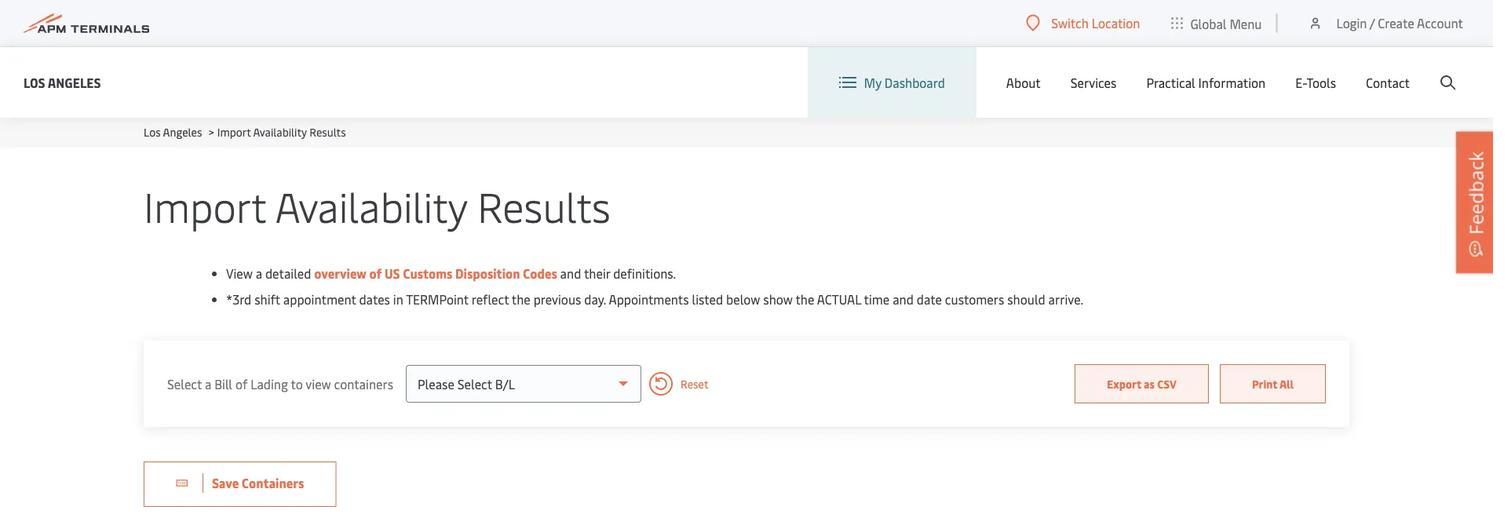 Task type: locate. For each thing, give the bounding box(es) containing it.
1 horizontal spatial the
[[796, 291, 815, 308]]

my
[[865, 74, 882, 91]]

0 vertical spatial and
[[560, 265, 581, 282]]

0 horizontal spatial a
[[205, 375, 211, 392]]

1 horizontal spatial los angeles link
[[144, 124, 202, 139]]

0 horizontal spatial the
[[512, 291, 531, 308]]

1 the from the left
[[512, 291, 531, 308]]

print
[[1253, 376, 1278, 391]]

time
[[864, 291, 890, 308]]

global menu button
[[1156, 0, 1278, 47]]

import right >
[[217, 124, 251, 139]]

login
[[1337, 15, 1368, 31]]

show
[[764, 291, 793, 308]]

export as csv button
[[1075, 364, 1210, 404]]

switch
[[1052, 15, 1089, 31]]

bill
[[215, 375, 232, 392]]

arrive.
[[1049, 291, 1084, 308]]

contact button
[[1367, 47, 1411, 118]]

contact
[[1367, 74, 1411, 91]]

switch location
[[1052, 15, 1141, 31]]

1 horizontal spatial angeles
[[163, 124, 202, 139]]

and
[[560, 265, 581, 282], [893, 291, 914, 308]]

view a detailed overview of us customs disposition codes and their definitions.
[[226, 265, 676, 282]]

and left their
[[560, 265, 581, 282]]

los inside los angeles link
[[24, 74, 45, 91]]

angeles inside los angeles link
[[48, 74, 101, 91]]

0 vertical spatial los angeles link
[[24, 73, 101, 92]]

1 vertical spatial los
[[144, 124, 161, 139]]

1 vertical spatial of
[[236, 375, 248, 392]]

1 horizontal spatial results
[[478, 178, 611, 233]]

view
[[226, 265, 253, 282]]

the right reflect
[[512, 291, 531, 308]]

import
[[217, 124, 251, 139], [144, 178, 266, 233]]

results
[[310, 124, 346, 139], [478, 178, 611, 233]]

select
[[167, 375, 202, 392]]

reset button
[[642, 372, 709, 396]]

los angeles link
[[24, 73, 101, 92], [144, 124, 202, 139]]

0 horizontal spatial los
[[24, 74, 45, 91]]

1 vertical spatial results
[[478, 178, 611, 233]]

of left us
[[369, 265, 382, 282]]

global menu
[[1191, 15, 1263, 32]]

date
[[917, 291, 942, 308]]

2 the from the left
[[796, 291, 815, 308]]

1 horizontal spatial a
[[256, 265, 262, 282]]

a left bill
[[205, 375, 211, 392]]

0 horizontal spatial and
[[560, 265, 581, 282]]

definitions.
[[614, 265, 676, 282]]

the right show
[[796, 291, 815, 308]]

view
[[306, 375, 331, 392]]

of right bill
[[236, 375, 248, 392]]

0 horizontal spatial results
[[310, 124, 346, 139]]

all
[[1280, 376, 1294, 391]]

codes
[[523, 265, 558, 282]]

los angeles > import availability results
[[144, 124, 346, 139]]

feedback
[[1464, 151, 1489, 235]]

0 vertical spatial of
[[369, 265, 382, 282]]

1 vertical spatial angeles
[[163, 124, 202, 139]]

0 horizontal spatial angeles
[[48, 74, 101, 91]]

print all
[[1253, 376, 1294, 391]]

1 horizontal spatial of
[[369, 265, 382, 282]]

0 vertical spatial angeles
[[48, 74, 101, 91]]

about button
[[1007, 47, 1041, 118]]

feedback button
[[1457, 132, 1494, 273]]

/
[[1370, 15, 1376, 31]]

previous
[[534, 291, 582, 308]]

reflect
[[472, 291, 509, 308]]

containers
[[334, 375, 394, 392]]

dates
[[359, 291, 390, 308]]

los
[[24, 74, 45, 91], [144, 124, 161, 139]]

a right view
[[256, 265, 262, 282]]

1 horizontal spatial and
[[893, 291, 914, 308]]

export
[[1108, 376, 1142, 391]]

availability up us
[[275, 178, 467, 233]]

availability
[[253, 124, 307, 139], [275, 178, 467, 233]]

services
[[1071, 74, 1117, 91]]

import down >
[[144, 178, 266, 233]]

0 vertical spatial los
[[24, 74, 45, 91]]

1 vertical spatial and
[[893, 291, 914, 308]]

as
[[1144, 376, 1155, 391]]

0 horizontal spatial of
[[236, 375, 248, 392]]

availability right >
[[253, 124, 307, 139]]

global
[[1191, 15, 1227, 32]]

e-tools button
[[1296, 47, 1337, 118]]

services button
[[1071, 47, 1117, 118]]

angeles
[[48, 74, 101, 91], [163, 124, 202, 139]]

0 vertical spatial availability
[[253, 124, 307, 139]]

1 vertical spatial los angeles link
[[144, 124, 202, 139]]

0 vertical spatial results
[[310, 124, 346, 139]]

of
[[369, 265, 382, 282], [236, 375, 248, 392]]

appointments
[[609, 291, 689, 308]]

below
[[727, 291, 761, 308]]

listed
[[692, 291, 724, 308]]

and left date on the right bottom of page
[[893, 291, 914, 308]]

actual
[[818, 291, 862, 308]]

a
[[256, 265, 262, 282], [205, 375, 211, 392]]

e-tools
[[1296, 74, 1337, 91]]

1 vertical spatial a
[[205, 375, 211, 392]]

the
[[512, 291, 531, 308], [796, 291, 815, 308]]

angeles for los angeles
[[48, 74, 101, 91]]

customers
[[946, 291, 1005, 308]]

1 horizontal spatial los
[[144, 124, 161, 139]]

containers
[[242, 475, 304, 492]]

disposition
[[456, 265, 520, 282]]

import availability results
[[144, 178, 611, 233]]

0 vertical spatial a
[[256, 265, 262, 282]]



Task type: vqa. For each thing, say whether or not it's contained in the screenshot.
Save
yes



Task type: describe. For each thing, give the bounding box(es) containing it.
location
[[1092, 15, 1141, 31]]

menu
[[1230, 15, 1263, 32]]

should
[[1008, 291, 1046, 308]]

a for view
[[256, 265, 262, 282]]

shift
[[255, 291, 280, 308]]

to
[[291, 375, 303, 392]]

practical information
[[1147, 74, 1266, 91]]

overview
[[314, 265, 367, 282]]

their
[[584, 265, 611, 282]]

us
[[385, 265, 400, 282]]

0 vertical spatial import
[[217, 124, 251, 139]]

overview of us customs disposition codes link
[[314, 265, 558, 282]]

lading
[[251, 375, 288, 392]]

reset
[[681, 377, 709, 392]]

select a bill of lading to view containers
[[167, 375, 394, 392]]

a for select
[[205, 375, 211, 392]]

save containers button
[[144, 462, 336, 507]]

customs
[[403, 265, 453, 282]]

appointment
[[283, 291, 356, 308]]

switch location button
[[1027, 14, 1141, 32]]

termpoint
[[406, 291, 469, 308]]

export as csv
[[1108, 376, 1177, 391]]

information
[[1199, 74, 1266, 91]]

login / create account
[[1337, 15, 1464, 31]]

*3rd shift appointment dates in termpoint reflect the previous day. appointments listed below show the actual time and date customers should arrive.
[[226, 291, 1084, 308]]

create
[[1379, 15, 1415, 31]]

in
[[393, 291, 403, 308]]

print all button
[[1221, 364, 1327, 404]]

account
[[1418, 15, 1464, 31]]

dashboard
[[885, 74, 946, 91]]

0 horizontal spatial los angeles link
[[24, 73, 101, 92]]

day.
[[585, 291, 606, 308]]

my dashboard button
[[839, 47, 946, 118]]

e-
[[1296, 74, 1307, 91]]

save
[[212, 475, 239, 492]]

csv
[[1158, 376, 1177, 391]]

los for los angeles > import availability results
[[144, 124, 161, 139]]

los for los angeles
[[24, 74, 45, 91]]

>
[[209, 124, 214, 139]]

1 vertical spatial availability
[[275, 178, 467, 233]]

tools
[[1307, 74, 1337, 91]]

*3rd
[[226, 291, 252, 308]]

los angeles
[[24, 74, 101, 91]]

practical
[[1147, 74, 1196, 91]]

practical information button
[[1147, 47, 1266, 118]]

my dashboard
[[865, 74, 946, 91]]

save containers
[[212, 475, 304, 492]]

1 vertical spatial import
[[144, 178, 266, 233]]

login / create account link
[[1308, 0, 1464, 46]]

detailed
[[265, 265, 311, 282]]

about
[[1007, 74, 1041, 91]]

angeles for los angeles > import availability results
[[163, 124, 202, 139]]



